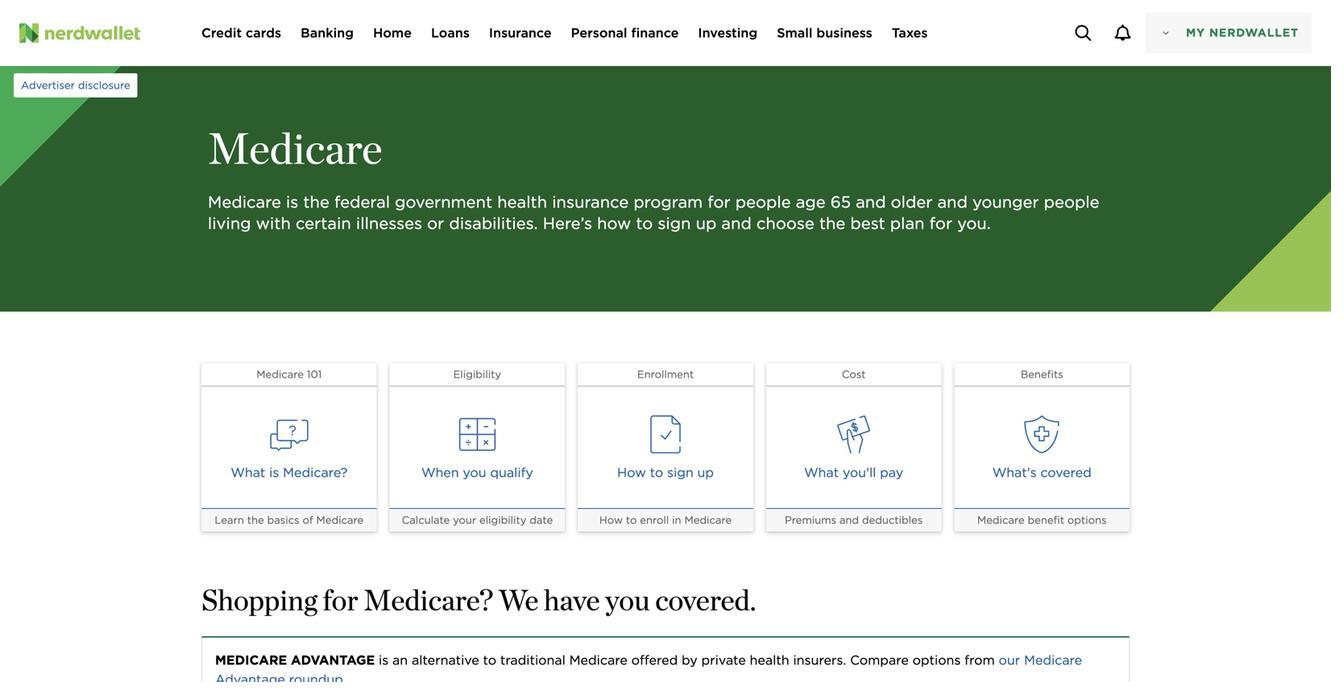 Task type: describe. For each thing, give the bounding box(es) containing it.
have
[[544, 583, 600, 618]]

medicare is the federal government health insurance program for people age 65 and older and younger people living with certain illnesses or disabilities. here's how to sign up and choose the best plan for you.
[[208, 193, 1100, 233]]

and left choose
[[722, 214, 752, 233]]

taxes button
[[892, 23, 928, 43]]

federal
[[335, 193, 390, 212]]

shopping for medicare? we have you covered.
[[202, 583, 757, 618]]

older
[[891, 193, 933, 212]]

0 horizontal spatial for
[[323, 583, 358, 618]]

small business button
[[777, 23, 873, 43]]

you.
[[958, 214, 991, 233]]

to left 'traditional'
[[483, 653, 497, 669]]

medicare inside our medicare advantage roundup
[[1025, 653, 1083, 669]]

1 people from the left
[[736, 193, 791, 212]]

learn
[[215, 514, 244, 527]]

my nerdwallet
[[1187, 26, 1299, 40]]

best
[[851, 214, 886, 233]]

taxes
[[892, 25, 928, 41]]

cards
[[246, 25, 281, 41]]

personal
[[571, 25, 628, 41]]

you'll
[[843, 465, 877, 481]]

what for what you'll pay
[[804, 465, 839, 481]]

1 horizontal spatial health
[[750, 653, 790, 669]]

medicare 101
[[257, 368, 322, 381]]

or
[[427, 214, 444, 233]]

deductibles
[[862, 514, 923, 527]]

credit cards button
[[202, 23, 281, 43]]

credit
[[202, 25, 242, 41]]

qualify
[[490, 465, 534, 481]]

choose
[[757, 214, 815, 233]]

our medicare advantage roundup link
[[215, 653, 1087, 683]]

medicare up with
[[208, 122, 383, 175]]

finance
[[632, 25, 679, 41]]

covered.
[[656, 583, 757, 618]]

medicare? for is
[[283, 465, 348, 481]]

medicare benefit options
[[978, 514, 1107, 527]]

home
[[373, 25, 412, 41]]

my nerdwallet link
[[1146, 13, 1312, 53]]

premiums
[[785, 514, 837, 527]]

small business
[[777, 25, 873, 41]]

0 vertical spatial options
[[1068, 514, 1107, 527]]

with
[[256, 214, 291, 233]]

of
[[303, 514, 313, 527]]

your
[[453, 514, 476, 527]]

what's covered
[[993, 465, 1092, 481]]

credit cards
[[202, 25, 281, 41]]

shopping
[[202, 583, 317, 618]]

here's
[[543, 214, 593, 233]]

our medicare advantage roundup
[[215, 653, 1087, 683]]

by
[[682, 653, 698, 669]]

health inside medicare is the federal government health insurance program for people age 65 and older and younger people living with certain illnesses or disabilities. here's how to sign up and choose the best plan for you.
[[498, 193, 547, 212]]

what is medicare?
[[231, 465, 348, 481]]

we
[[499, 583, 539, 618]]

illnesses
[[356, 214, 422, 233]]

roundup
[[289, 672, 343, 683]]

to up enroll on the bottom
[[650, 465, 664, 481]]

how for how to sign up
[[617, 465, 646, 481]]

65
[[831, 193, 851, 212]]

offered
[[632, 653, 678, 669]]

date
[[530, 514, 553, 527]]

premiums and deductibles
[[785, 514, 923, 527]]

business
[[817, 25, 873, 41]]

loans
[[431, 25, 470, 41]]

personal finance
[[571, 25, 679, 41]]

insurance button
[[489, 23, 552, 43]]

age
[[796, 193, 826, 212]]

search element
[[1064, 13, 1104, 53]]

living
[[208, 214, 251, 233]]

medicare right in
[[685, 514, 732, 527]]

banking button
[[301, 23, 354, 43]]

is for medicare
[[286, 193, 299, 212]]

plan
[[891, 214, 925, 233]]

basics
[[267, 514, 300, 527]]

101
[[307, 368, 322, 381]]

enrollment
[[638, 368, 694, 381]]



Task type: locate. For each thing, give the bounding box(es) containing it.
pay
[[880, 465, 904, 481]]

1 vertical spatial up
[[698, 465, 714, 481]]

what up learn in the left bottom of the page
[[231, 465, 266, 481]]

0 horizontal spatial health
[[498, 193, 547, 212]]

the right learn in the left bottom of the page
[[247, 514, 264, 527]]

learn the basics of medicare
[[215, 514, 364, 527]]

alternative
[[412, 653, 479, 669]]

and right the premiums
[[840, 514, 859, 527]]

eligibility
[[454, 368, 501, 381]]

health right private
[[750, 653, 790, 669]]

enroll
[[640, 514, 669, 527]]

nerdwallet home page link
[[19, 23, 182, 43]]

0 vertical spatial up
[[696, 214, 717, 233]]

2 horizontal spatial for
[[930, 214, 953, 233]]

disabilities.
[[449, 214, 538, 233]]

1 vertical spatial is
[[269, 465, 279, 481]]

0 vertical spatial medicare?
[[283, 465, 348, 481]]

the
[[303, 193, 330, 212], [820, 214, 846, 233], [247, 514, 264, 527]]

up down program
[[696, 214, 717, 233]]

from
[[965, 653, 995, 669]]

what for what is medicare?
[[231, 465, 266, 481]]

medicare? up alternative
[[364, 583, 493, 618]]

for left the you.
[[930, 214, 953, 233]]

insurance
[[489, 25, 552, 41]]

1 vertical spatial options
[[913, 653, 961, 669]]

and up best
[[856, 193, 886, 212]]

up inside medicare is the federal government health insurance program for people age 65 and older and younger people living with certain illnesses or disabilities. here's how to sign up and choose the best plan for you.
[[696, 214, 717, 233]]

to right the how
[[636, 214, 653, 233]]

an
[[393, 653, 408, 669]]

1 vertical spatial you
[[606, 583, 650, 618]]

how to enroll in medicare
[[600, 514, 732, 527]]

how
[[597, 214, 631, 233]]

0 horizontal spatial the
[[247, 514, 264, 527]]

medicare advantage is an alternative to traditional medicare offered by private health insurers. compare options from
[[215, 653, 999, 669]]

is
[[286, 193, 299, 212], [269, 465, 279, 481], [379, 653, 389, 669]]

options right benefit at the right of the page
[[1068, 514, 1107, 527]]

calculate your eligibility date
[[402, 514, 553, 527]]

our
[[999, 653, 1021, 669]]

sign inside medicare is the federal government health insurance program for people age 65 and older and younger people living with certain illnesses or disabilities. here's how to sign up and choose the best plan for you.
[[658, 214, 691, 233]]

and
[[856, 193, 886, 212], [938, 193, 968, 212], [722, 214, 752, 233], [840, 514, 859, 527]]

options
[[1068, 514, 1107, 527], [913, 653, 961, 669]]

how
[[617, 465, 646, 481], [600, 514, 623, 527]]

1 horizontal spatial for
[[708, 193, 731, 212]]

people
[[736, 193, 791, 212], [1044, 193, 1100, 212]]

people right younger
[[1044, 193, 1100, 212]]

0 horizontal spatial what
[[231, 465, 266, 481]]

sign down program
[[658, 214, 691, 233]]

nerdwallet home page image
[[19, 23, 39, 43]]

compare
[[851, 653, 909, 669]]

medicare right of
[[316, 514, 364, 527]]

traditional
[[500, 653, 566, 669]]

cost
[[842, 368, 866, 381]]

medicare inside medicare is the federal government health insurance program for people age 65 and older and younger people living with certain illnesses or disabilities. here's how to sign up and choose the best plan for you.
[[208, 193, 281, 212]]

medicare left benefit at the right of the page
[[978, 514, 1025, 527]]

is up basics
[[269, 465, 279, 481]]

options left from
[[913, 653, 961, 669]]

younger
[[973, 193, 1040, 212]]

covered
[[1041, 465, 1092, 481]]

to left enroll on the bottom
[[626, 514, 637, 527]]

eligibility
[[480, 514, 527, 527]]

1 horizontal spatial people
[[1044, 193, 1100, 212]]

0 vertical spatial health
[[498, 193, 547, 212]]

2 people from the left
[[1044, 193, 1100, 212]]

sign
[[658, 214, 691, 233], [667, 465, 694, 481]]

medicare
[[215, 653, 287, 669]]

what you'll pay
[[804, 465, 904, 481]]

how to sign up
[[617, 465, 714, 481]]

2 vertical spatial for
[[323, 583, 358, 618]]

search image
[[1076, 25, 1092, 41]]

0 vertical spatial for
[[708, 193, 731, 212]]

1 horizontal spatial you
[[606, 583, 650, 618]]

when
[[422, 465, 459, 481]]

0 horizontal spatial options
[[913, 653, 961, 669]]

is inside medicare is the federal government health insurance program for people age 65 and older and younger people living with certain illnesses or disabilities. here's how to sign up and choose the best plan for you.
[[286, 193, 299, 212]]

small
[[777, 25, 813, 41]]

2 horizontal spatial is
[[379, 653, 389, 669]]

1 horizontal spatial options
[[1068, 514, 1107, 527]]

2 vertical spatial the
[[247, 514, 264, 527]]

medicare left the "101" at the left bottom of page
[[257, 368, 304, 381]]

investing button
[[698, 23, 758, 43]]

is for what
[[269, 465, 279, 481]]

advertiser disclosure image
[[14, 68, 138, 103]]

up
[[696, 214, 717, 233], [698, 465, 714, 481]]

1 horizontal spatial is
[[286, 193, 299, 212]]

benefits
[[1021, 368, 1064, 381]]

1 vertical spatial health
[[750, 653, 790, 669]]

in
[[672, 514, 682, 527]]

program
[[634, 193, 703, 212]]

what's
[[993, 465, 1037, 481]]

medicare up the living
[[208, 193, 281, 212]]

you right when
[[463, 465, 487, 481]]

1 vertical spatial the
[[820, 214, 846, 233]]

0 horizontal spatial medicare?
[[283, 465, 348, 481]]

and up the you.
[[938, 193, 968, 212]]

the up certain
[[303, 193, 330, 212]]

advantage
[[291, 653, 375, 669]]

what
[[231, 465, 266, 481], [804, 465, 839, 481]]

medicare left offered
[[570, 653, 628, 669]]

0 vertical spatial sign
[[658, 214, 691, 233]]

how for how to enroll in medicare
[[600, 514, 623, 527]]

1 vertical spatial medicare?
[[364, 583, 493, 618]]

health
[[498, 193, 547, 212], [750, 653, 790, 669]]

1 horizontal spatial what
[[804, 465, 839, 481]]

insurers.
[[794, 653, 847, 669]]

0 horizontal spatial people
[[736, 193, 791, 212]]

private
[[702, 653, 746, 669]]

2 what from the left
[[804, 465, 839, 481]]

for up advantage
[[323, 583, 358, 618]]

benefit
[[1028, 514, 1065, 527]]

government
[[395, 193, 493, 212]]

medicare right our at the bottom right of the page
[[1025, 653, 1083, 669]]

loans button
[[431, 23, 470, 43]]

you
[[463, 465, 487, 481], [606, 583, 650, 618]]

is left an
[[379, 653, 389, 669]]

certain
[[296, 214, 351, 233]]

1 vertical spatial how
[[600, 514, 623, 527]]

you right have
[[606, 583, 650, 618]]

nerdwallet
[[1210, 26, 1299, 40]]

for right program
[[708, 193, 731, 212]]

when you qualify
[[422, 465, 534, 481]]

medicare? up of
[[283, 465, 348, 481]]

0 vertical spatial how
[[617, 465, 646, 481]]

people up choose
[[736, 193, 791, 212]]

insurance
[[552, 193, 629, 212]]

what left you'll
[[804, 465, 839, 481]]

sign up in
[[667, 465, 694, 481]]

to inside medicare is the federal government health insurance program for people age 65 and older and younger people living with certain illnesses or disabilities. here's how to sign up and choose the best plan for you.
[[636, 214, 653, 233]]

2 horizontal spatial the
[[820, 214, 846, 233]]

1 horizontal spatial medicare?
[[364, 583, 493, 618]]

1 vertical spatial sign
[[667, 465, 694, 481]]

how left enroll on the bottom
[[600, 514, 623, 527]]

the down 65 at top right
[[820, 214, 846, 233]]

0 vertical spatial is
[[286, 193, 299, 212]]

1 horizontal spatial the
[[303, 193, 330, 212]]

up up how to enroll in medicare
[[698, 465, 714, 481]]

investing
[[698, 25, 758, 41]]

0 horizontal spatial you
[[463, 465, 487, 481]]

personal finance button
[[571, 23, 679, 43]]

how up enroll on the bottom
[[617, 465, 646, 481]]

medicare? for for
[[364, 583, 493, 618]]

2 vertical spatial is
[[379, 653, 389, 669]]

banking
[[301, 25, 354, 41]]

1 what from the left
[[231, 465, 266, 481]]

to
[[636, 214, 653, 233], [650, 465, 664, 481], [626, 514, 637, 527], [483, 653, 497, 669]]

my
[[1187, 26, 1206, 40]]

health up disabilities.
[[498, 193, 547, 212]]

home button
[[373, 23, 412, 43]]

0 horizontal spatial is
[[269, 465, 279, 481]]

0 vertical spatial the
[[303, 193, 330, 212]]

is up with
[[286, 193, 299, 212]]

1 vertical spatial for
[[930, 214, 953, 233]]

0 vertical spatial you
[[463, 465, 487, 481]]



Task type: vqa. For each thing, say whether or not it's contained in the screenshot.
Benefits
yes



